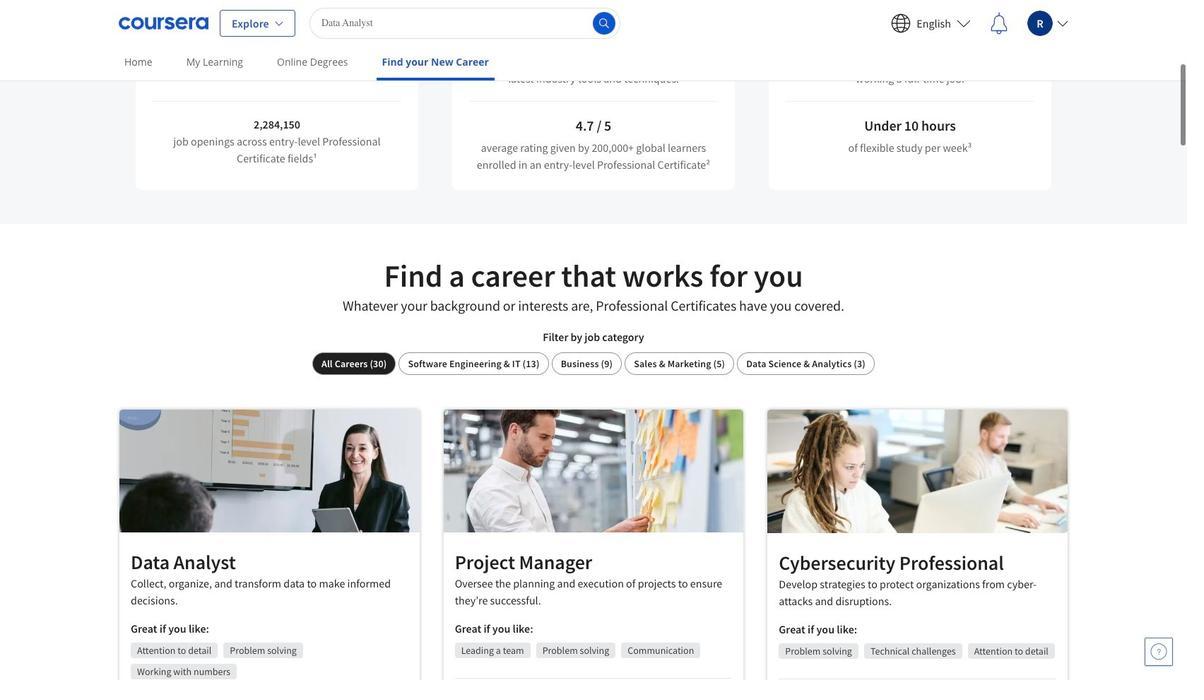 Task type: vqa. For each thing, say whether or not it's contained in the screenshot.
Download on the App Store image
no



Task type: locate. For each thing, give the bounding box(es) containing it.
project manager image
[[444, 410, 744, 533]]

option group
[[312, 353, 875, 375]]

cybersecurity analyst image
[[768, 410, 1068, 534]]

help center image
[[1150, 644, 1167, 661]]

None button
[[312, 353, 396, 375], [399, 353, 549, 375], [552, 353, 622, 375], [625, 353, 734, 375], [737, 353, 875, 375], [312, 353, 396, 375], [399, 353, 549, 375], [552, 353, 622, 375], [625, 353, 734, 375], [737, 353, 875, 375]]

None search field
[[309, 7, 620, 39]]

coursera image
[[119, 12, 208, 34]]



Task type: describe. For each thing, give the bounding box(es) containing it.
What do you want to learn? text field
[[309, 7, 620, 39]]

data analyst image
[[119, 410, 419, 533]]



